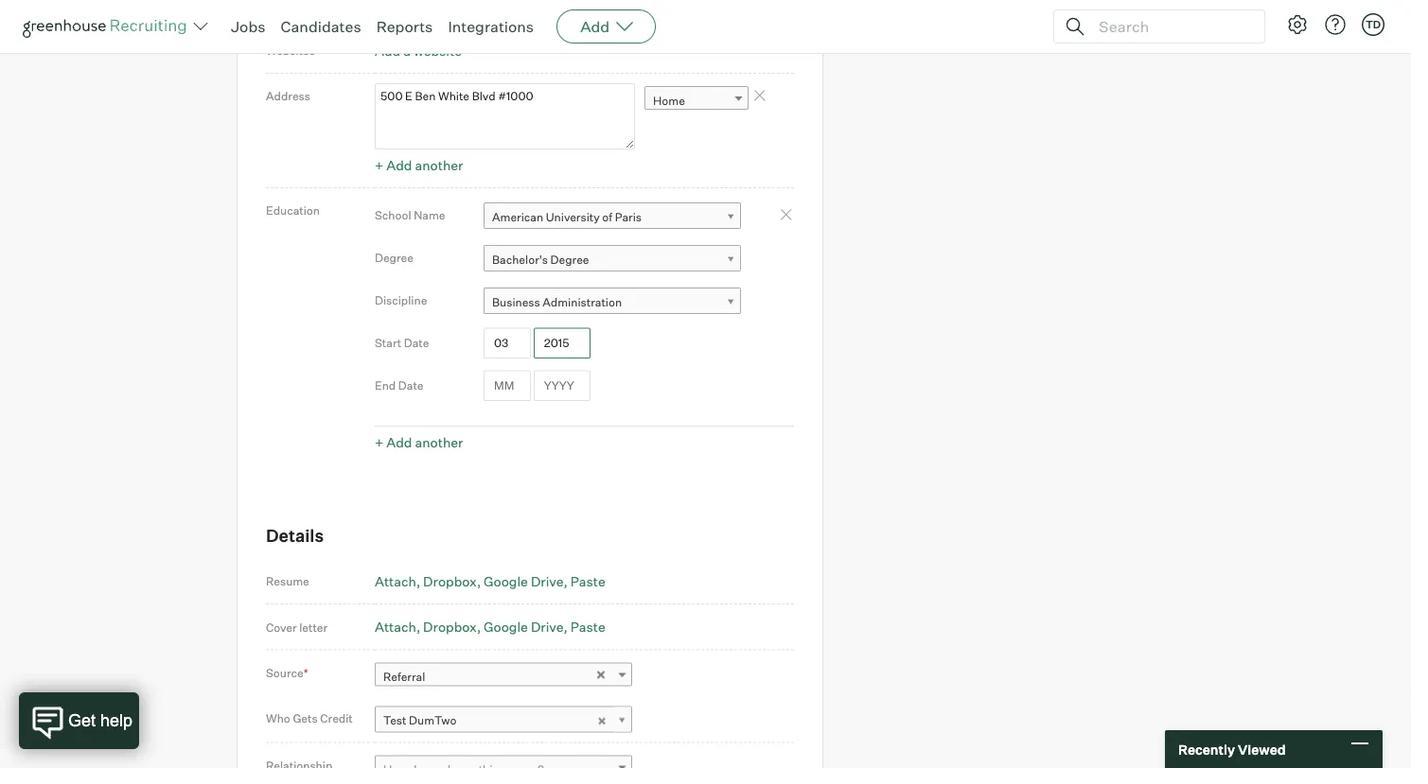 Task type: vqa. For each thing, say whether or not it's contained in the screenshot.
applied
no



Task type: locate. For each thing, give the bounding box(es) containing it.
configure image
[[1287, 13, 1309, 36]]

1 vertical spatial dropbox
[[423, 619, 477, 636]]

1 vertical spatial attach link
[[375, 619, 421, 636]]

attach link
[[375, 573, 421, 590], [375, 619, 421, 636]]

1 vertical spatial + add another
[[375, 434, 463, 451]]

date right end
[[398, 379, 424, 393]]

0 vertical spatial another
[[415, 157, 463, 173]]

0 vertical spatial google
[[484, 573, 528, 590]]

another inside education element
[[415, 434, 463, 451]]

1 + add another from the top
[[375, 157, 463, 173]]

1 paste link from the top
[[571, 573, 606, 590]]

start date
[[375, 336, 429, 350]]

+ add another link
[[375, 157, 463, 173], [375, 434, 463, 451]]

gets
[[293, 712, 318, 726]]

date right start
[[404, 336, 429, 350]]

another for education
[[415, 434, 463, 451]]

1 attach link from the top
[[375, 573, 421, 590]]

google
[[484, 573, 528, 590], [484, 619, 528, 636]]

american university of paris
[[492, 210, 642, 224]]

0 horizontal spatial degree
[[375, 251, 414, 265]]

test dumtwo
[[383, 714, 457, 728]]

attach dropbox google drive paste for cover letter
[[375, 619, 606, 636]]

1 vertical spatial attach dropbox google drive paste
[[375, 619, 606, 636]]

0 vertical spatial date
[[404, 336, 429, 350]]

1 drive from the top
[[531, 573, 564, 590]]

end date
[[375, 379, 424, 393]]

0 vertical spatial drive
[[531, 573, 564, 590]]

2 dropbox link from the top
[[423, 619, 481, 636]]

of
[[603, 210, 613, 224]]

credit
[[320, 712, 353, 726]]

degree down american university of paris
[[551, 253, 589, 267]]

YYYY text field
[[534, 371, 591, 401]]

attach for resume
[[375, 573, 417, 590]]

2 paste from the top
[[571, 619, 606, 636]]

drive for cover letter
[[531, 619, 564, 636]]

MM text field
[[484, 328, 531, 359]]

drive
[[531, 573, 564, 590], [531, 619, 564, 636]]

attach dropbox google drive paste
[[375, 573, 606, 590], [375, 619, 606, 636]]

add
[[581, 17, 610, 36], [375, 42, 401, 59], [387, 157, 412, 173], [387, 434, 412, 451]]

1 vertical spatial date
[[398, 379, 424, 393]]

paste link
[[571, 573, 606, 590], [571, 619, 606, 636]]

1 another from the top
[[415, 157, 463, 173]]

name
[[414, 208, 445, 223]]

1 paste from the top
[[571, 573, 606, 590]]

google drive link for cover letter
[[484, 619, 568, 636]]

0 vertical spatial + add another
[[375, 157, 463, 173]]

0 vertical spatial paste
[[571, 573, 606, 590]]

google for cover letter
[[484, 619, 528, 636]]

viewed
[[1238, 742, 1286, 758]]

date
[[404, 336, 429, 350], [398, 379, 424, 393]]

end
[[375, 379, 396, 393]]

+ for education
[[375, 434, 384, 451]]

0 vertical spatial attach link
[[375, 573, 421, 590]]

paste for resume
[[571, 573, 606, 590]]

+ add another down end date
[[375, 434, 463, 451]]

google for resume
[[484, 573, 528, 590]]

test
[[383, 714, 407, 728]]

another
[[415, 157, 463, 173], [415, 434, 463, 451]]

1 attach dropbox google drive paste from the top
[[375, 573, 606, 590]]

paris
[[615, 210, 642, 224]]

1 vertical spatial attach
[[375, 619, 417, 636]]

Search text field
[[1095, 13, 1248, 40]]

2 + from the top
[[375, 434, 384, 451]]

who
[[266, 712, 291, 726]]

referral link
[[375, 663, 632, 691]]

2 dropbox from the top
[[423, 619, 477, 636]]

0 vertical spatial google drive link
[[484, 573, 568, 590]]

2 + add another link from the top
[[375, 434, 463, 451]]

dropbox
[[423, 573, 477, 590], [423, 619, 477, 636]]

+ add another link down end date
[[375, 434, 463, 451]]

source
[[266, 667, 304, 681]]

+ add another inside education element
[[375, 434, 463, 451]]

+ inside education element
[[375, 434, 384, 451]]

+ add another for education
[[375, 434, 463, 451]]

1 google from the top
[[484, 573, 528, 590]]

+ add another link up school name
[[375, 157, 463, 173]]

dropbox link
[[423, 573, 481, 590], [423, 619, 481, 636]]

0 vertical spatial paste link
[[571, 573, 606, 590]]

bachelor's
[[492, 253, 548, 267]]

None text field
[[375, 83, 635, 150]]

1 attach from the top
[[375, 573, 417, 590]]

dumtwo
[[409, 714, 457, 728]]

who gets credit
[[266, 712, 353, 726]]

+ up school
[[375, 157, 384, 173]]

1 vertical spatial drive
[[531, 619, 564, 636]]

1 vertical spatial dropbox link
[[423, 619, 481, 636]]

1 google drive link from the top
[[484, 573, 568, 590]]

1 vertical spatial google drive link
[[484, 619, 568, 636]]

1 horizontal spatial degree
[[551, 253, 589, 267]]

2 + add another from the top
[[375, 434, 463, 451]]

1 vertical spatial + add another link
[[375, 434, 463, 451]]

resume
[[266, 575, 309, 589]]

dropbox for cover letter
[[423, 619, 477, 636]]

jobs link
[[231, 17, 266, 36]]

2 attach dropbox google drive paste from the top
[[375, 619, 606, 636]]

reports
[[377, 17, 433, 36]]

education
[[266, 204, 320, 218]]

another up name
[[415, 157, 463, 173]]

attach link for resume
[[375, 573, 421, 590]]

add inside education element
[[387, 434, 412, 451]]

address
[[266, 89, 311, 103]]

1 vertical spatial another
[[415, 434, 463, 451]]

0 vertical spatial attach
[[375, 573, 417, 590]]

another down end date
[[415, 434, 463, 451]]

business administration link
[[484, 288, 741, 315]]

candidates
[[281, 17, 361, 36]]

1 + add another link from the top
[[375, 157, 463, 173]]

source *
[[266, 667, 308, 681]]

0 vertical spatial attach dropbox google drive paste
[[375, 573, 606, 590]]

integrations link
[[448, 17, 534, 36]]

attach
[[375, 573, 417, 590], [375, 619, 417, 636]]

another for address
[[415, 157, 463, 173]]

paste
[[571, 573, 606, 590], [571, 619, 606, 636]]

0 vertical spatial dropbox link
[[423, 573, 481, 590]]

discipline
[[375, 294, 427, 308]]

1 vertical spatial +
[[375, 434, 384, 451]]

+ down end
[[375, 434, 384, 451]]

paste for cover letter
[[571, 619, 606, 636]]

1 dropbox link from the top
[[423, 573, 481, 590]]

1 vertical spatial paste link
[[571, 619, 606, 636]]

start
[[375, 336, 402, 350]]

websites
[[266, 44, 315, 58]]

2 drive from the top
[[531, 619, 564, 636]]

+ add another up school name
[[375, 157, 463, 173]]

home
[[653, 93, 685, 107]]

dropbox for resume
[[423, 573, 477, 590]]

date for start date
[[404, 336, 429, 350]]

1 + from the top
[[375, 157, 384, 173]]

cover letter
[[266, 621, 328, 635]]

0 vertical spatial dropbox
[[423, 573, 477, 590]]

2 google drive link from the top
[[484, 619, 568, 636]]

google drive link
[[484, 573, 568, 590], [484, 619, 568, 636]]

0 vertical spatial + add another link
[[375, 157, 463, 173]]

school
[[375, 208, 412, 223]]

1 dropbox from the top
[[423, 573, 477, 590]]

2 google from the top
[[484, 619, 528, 636]]

+
[[375, 157, 384, 173], [375, 434, 384, 451]]

paste link for resume
[[571, 573, 606, 590]]

2 another from the top
[[415, 434, 463, 451]]

dropbox link for cover letter
[[423, 619, 481, 636]]

MM text field
[[484, 371, 531, 401]]

jobs
[[231, 17, 266, 36]]

add a website link
[[375, 42, 462, 59]]

2 paste link from the top
[[571, 619, 606, 636]]

degree down school
[[375, 251, 414, 265]]

2 attach link from the top
[[375, 619, 421, 636]]

degree
[[375, 251, 414, 265], [551, 253, 589, 267]]

university
[[546, 210, 600, 224]]

1 vertical spatial paste
[[571, 619, 606, 636]]

1 vertical spatial google
[[484, 619, 528, 636]]

+ add another
[[375, 157, 463, 173], [375, 434, 463, 451]]

details
[[266, 525, 324, 546]]

0 vertical spatial +
[[375, 157, 384, 173]]

2 attach from the top
[[375, 619, 417, 636]]



Task type: describe. For each thing, give the bounding box(es) containing it.
reports link
[[377, 17, 433, 36]]

+ add another link for education
[[375, 434, 463, 451]]

add inside add popup button
[[581, 17, 610, 36]]

a
[[404, 42, 411, 59]]

recently
[[1179, 742, 1236, 758]]

attach dropbox google drive paste for resume
[[375, 573, 606, 590]]

test dumtwo link
[[375, 707, 632, 734]]

attach link for cover letter
[[375, 619, 421, 636]]

american
[[492, 210, 544, 224]]

candidates link
[[281, 17, 361, 36]]

administration
[[543, 295, 622, 309]]

greenhouse recruiting image
[[23, 15, 193, 38]]

td button
[[1363, 13, 1385, 36]]

drive for resume
[[531, 573, 564, 590]]

bachelor's degree
[[492, 253, 589, 267]]

td button
[[1359, 9, 1389, 40]]

dropbox link for resume
[[423, 573, 481, 590]]

+ for address
[[375, 157, 384, 173]]

business
[[492, 295, 540, 309]]

school name
[[375, 208, 445, 223]]

add button
[[557, 9, 656, 44]]

google drive link for resume
[[484, 573, 568, 590]]

*
[[304, 667, 308, 681]]

+ add another for address
[[375, 157, 463, 173]]

american university of paris link
[[484, 203, 741, 230]]

attach for cover letter
[[375, 619, 417, 636]]

add a website
[[375, 42, 462, 59]]

home link
[[645, 86, 749, 113]]

website
[[414, 42, 462, 59]]

YYYY text field
[[534, 328, 591, 359]]

letter
[[299, 621, 328, 635]]

referral
[[383, 670, 425, 684]]

paste link for cover letter
[[571, 619, 606, 636]]

bachelor's degree link
[[484, 245, 741, 273]]

cover
[[266, 621, 297, 635]]

+ add another link for address
[[375, 157, 463, 173]]

td
[[1366, 18, 1382, 31]]

date for end date
[[398, 379, 424, 393]]

education element
[[375, 194, 794, 456]]

business administration
[[492, 295, 622, 309]]

integrations
[[448, 17, 534, 36]]

recently viewed
[[1179, 742, 1286, 758]]



